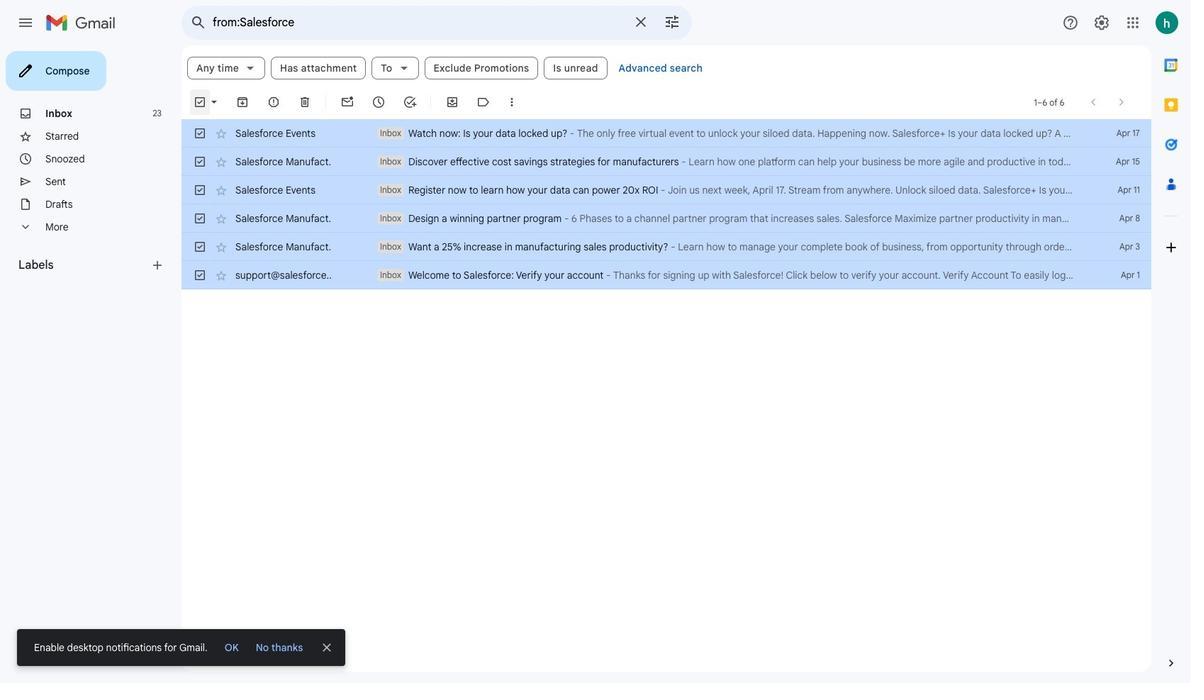 Task type: locate. For each thing, give the bounding box(es) containing it.
None checkbox
[[193, 126, 207, 140], [193, 183, 207, 197], [193, 240, 207, 254], [193, 268, 207, 282], [193, 126, 207, 140], [193, 183, 207, 197], [193, 240, 207, 254], [193, 268, 207, 282]]

snooze image
[[372, 95, 386, 109]]

3 row from the top
[[182, 176, 1152, 204]]

6 row from the top
[[182, 261, 1152, 289]]

alert
[[17, 33, 1169, 666]]

main menu image
[[17, 14, 34, 31]]

gmail image
[[45, 9, 123, 37]]

main content
[[182, 45, 1152, 672]]

move to inbox image
[[446, 95, 460, 109]]

2 row from the top
[[182, 148, 1152, 176]]

Search mail text field
[[213, 16, 624, 30]]

labels image
[[477, 95, 491, 109]]

None checkbox
[[193, 95, 207, 109], [193, 155, 207, 169], [193, 211, 207, 226], [193, 95, 207, 109], [193, 155, 207, 169], [193, 211, 207, 226]]

None search field
[[182, 6, 692, 40]]

settings image
[[1094, 14, 1111, 31]]

tab list
[[1152, 45, 1192, 632]]

row
[[182, 119, 1152, 148], [182, 148, 1152, 176], [182, 176, 1152, 204], [182, 204, 1152, 233], [182, 233, 1152, 261], [182, 261, 1152, 289]]

more email options image
[[505, 95, 519, 109]]

archive image
[[236, 95, 250, 109]]

heading
[[18, 258, 150, 272]]

navigation
[[0, 45, 182, 683]]



Task type: vqa. For each thing, say whether or not it's contained in the screenshot.
main content
yes



Task type: describe. For each thing, give the bounding box(es) containing it.
advanced search options image
[[658, 8, 687, 36]]

5 row from the top
[[182, 233, 1152, 261]]

1 row from the top
[[182, 119, 1152, 148]]

support image
[[1063, 14, 1080, 31]]

add to tasks image
[[403, 95, 417, 109]]

delete image
[[298, 95, 312, 109]]

4 row from the top
[[182, 204, 1152, 233]]

clear search image
[[627, 8, 656, 36]]

search mail image
[[186, 10, 211, 35]]

report spam image
[[267, 95, 281, 109]]



